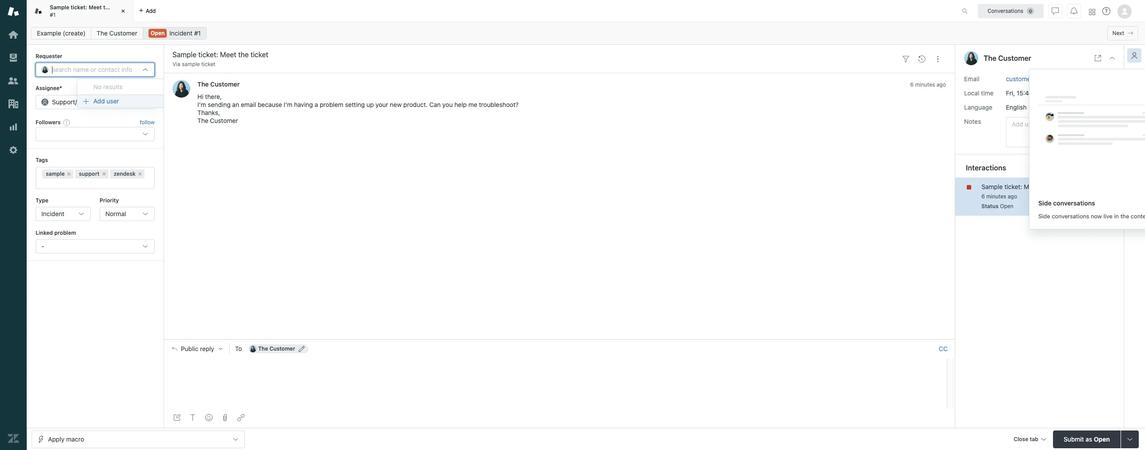 Task type: locate. For each thing, give the bounding box(es) containing it.
cc button
[[939, 346, 948, 354]]

0 vertical spatial the customer link
[[91, 27, 143, 40]]

i'm left having
[[284, 101, 292, 109]]

1 vertical spatial problem
[[54, 230, 76, 237]]

sample for sample ticket: meet the ticket #1
[[50, 4, 69, 11]]

1 vertical spatial open
[[1000, 203, 1014, 210]]

sample inside sample ticket: meet the ticket #1
[[50, 4, 69, 11]]

the inside sample ticket: meet the ticket #1
[[103, 4, 112, 11]]

requester list box
[[77, 79, 244, 108]]

close image left add popup button
[[119, 7, 128, 16]]

1 vertical spatial side
[[1039, 213, 1051, 220]]

open down 6 minutes ago text field
[[1000, 203, 1014, 210]]

conversations for side conversations now live in the conte
[[1052, 213, 1090, 220]]

ago
[[937, 82, 946, 88], [1008, 193, 1018, 200]]

ticket:
[[71, 4, 87, 11], [1005, 183, 1023, 191]]

1 horizontal spatial 6
[[982, 193, 985, 200]]

0 horizontal spatial ticket:
[[71, 4, 87, 11]]

remove image
[[66, 171, 72, 177], [137, 171, 143, 177]]

2 vertical spatial ticket
[[1051, 183, 1067, 191]]

customer down add popup button
[[109, 29, 137, 37]]

time
[[981, 89, 994, 97]]

ticket: up (create)
[[71, 4, 87, 11]]

6 inside sample ticket: meet the ticket 6 minutes ago status open
[[982, 193, 985, 200]]

linked problem element
[[36, 240, 155, 254]]

organizations image
[[8, 98, 19, 110]]

conversations
[[988, 7, 1024, 14]]

meet inside sample ticket: meet the ticket #1
[[89, 4, 102, 11]]

pst
[[1035, 89, 1046, 97]]

1 vertical spatial #1
[[194, 29, 201, 37]]

the customer up fri,
[[984, 54, 1032, 62]]

meet up example (create) button
[[89, 4, 102, 11]]

remove image
[[101, 171, 107, 177]]

ticket inside sample ticket: meet the ticket #1
[[113, 4, 128, 11]]

1 horizontal spatial meet
[[1024, 183, 1039, 191]]

sample inside sample ticket: meet the ticket 6 minutes ago status open
[[982, 183, 1003, 191]]

product.
[[404, 101, 428, 109]]

take it
[[139, 85, 155, 92]]

ticket inside sample ticket: meet the ticket 6 minutes ago status open
[[1051, 183, 1067, 191]]

0 vertical spatial ticket
[[113, 4, 128, 11]]

ticket up side conversations
[[1051, 183, 1067, 191]]

the customer
[[97, 29, 137, 37], [984, 54, 1032, 62], [197, 81, 240, 88], [258, 346, 295, 353]]

the right in
[[1121, 213, 1130, 220]]

incident for incident
[[41, 210, 64, 218]]

side conversations now live in the conte
[[1039, 213, 1146, 220]]

0 horizontal spatial open
[[151, 30, 165, 36]]

0 horizontal spatial remove image
[[66, 171, 72, 177]]

follow button
[[140, 119, 155, 127]]

0 vertical spatial #1
[[50, 11, 56, 18]]

get started image
[[8, 29, 19, 40]]

1 vertical spatial ago
[[1008, 193, 1018, 200]]

the
[[103, 4, 112, 11], [1041, 183, 1050, 191], [1121, 213, 1130, 220]]

open down the add
[[151, 30, 165, 36]]

language
[[965, 103, 993, 111]]

ticket: up 6 minutes ago text field
[[1005, 183, 1023, 191]]

1 vertical spatial the
[[1041, 183, 1050, 191]]

close image right the view more details icon
[[1109, 55, 1116, 62]]

6 minutes ago text field
[[911, 82, 946, 88]]

meet for sample ticket: meet the ticket 6 minutes ago status open
[[1024, 183, 1039, 191]]

fri,
[[1006, 89, 1015, 97]]

the down sample ticket: meet the ticket #1
[[97, 29, 108, 37]]

1 horizontal spatial the customer link
[[197, 81, 240, 88]]

1 horizontal spatial ticket:
[[1005, 183, 1023, 191]]

0 vertical spatial incident
[[169, 29, 193, 37]]

problem right a
[[320, 101, 343, 109]]

meet inside sample ticket: meet the ticket 6 minutes ago status open
[[1024, 183, 1039, 191]]

customer left edit user image
[[270, 346, 295, 353]]

linked
[[36, 230, 53, 237]]

the inside sample ticket: meet the ticket 6 minutes ago status open
[[1041, 183, 1050, 191]]

support /
[[52, 98, 77, 106]]

close image inside the tabs tab list
[[119, 7, 128, 16]]

conversations down side conversations
[[1052, 213, 1090, 220]]

1 horizontal spatial open
[[1000, 203, 1014, 210]]

incident down "type"
[[41, 210, 64, 218]]

incident for incident #1
[[169, 29, 193, 37]]

2 vertical spatial the
[[1121, 213, 1130, 220]]

0 vertical spatial 6
[[911, 82, 914, 88]]

sample down 'tags'
[[46, 171, 65, 177]]

next button
[[1108, 26, 1139, 40]]

1 vertical spatial minutes
[[987, 193, 1007, 200]]

the up side conversations
[[1041, 183, 1050, 191]]

2 horizontal spatial ticket
[[1051, 183, 1067, 191]]

1 horizontal spatial i'm
[[284, 101, 292, 109]]

6
[[911, 82, 914, 88], [982, 193, 985, 200]]

1 horizontal spatial minutes
[[987, 193, 1007, 200]]

because
[[258, 101, 282, 109]]

user
[[107, 97, 119, 105]]

side for side conversations now live in the conte
[[1039, 213, 1051, 220]]

in
[[1115, 213, 1119, 220]]

requester
[[36, 53, 62, 60]]

1 horizontal spatial remove image
[[137, 171, 143, 177]]

sample up 6 minutes ago text field
[[982, 183, 1003, 191]]

reporting image
[[8, 121, 19, 133]]

take it button
[[139, 84, 155, 93]]

the for sample ticket: meet the ticket 6 minutes ago status open
[[1041, 183, 1050, 191]]

the down thanks,
[[197, 117, 208, 125]]

2 remove image from the left
[[137, 171, 143, 177]]

sending
[[208, 101, 231, 109]]

minutes up status
[[987, 193, 1007, 200]]

0 horizontal spatial sample
[[46, 171, 65, 177]]

0 horizontal spatial meet
[[89, 4, 102, 11]]

requester element
[[36, 63, 155, 77]]

2 horizontal spatial the
[[1121, 213, 1130, 220]]

1 side from the top
[[1039, 199, 1052, 207]]

0 horizontal spatial minutes
[[916, 82, 935, 88]]

notifications image
[[1071, 7, 1078, 14]]

local time
[[965, 89, 994, 97]]

0 vertical spatial ticket:
[[71, 4, 87, 11]]

0 horizontal spatial ticket
[[113, 4, 128, 11]]

tab containing sample ticket: meet the ticket
[[27, 0, 133, 22]]

1 horizontal spatial close image
[[1109, 55, 1116, 62]]

0 vertical spatial ago
[[937, 82, 946, 88]]

meet up side conversations
[[1024, 183, 1039, 191]]

1 vertical spatial ticket:
[[1005, 183, 1023, 191]]

submit as open
[[1064, 436, 1110, 444]]

6 minutes ago
[[911, 82, 946, 88]]

ticket left add popup button
[[113, 4, 128, 11]]

ticket actions image
[[935, 55, 942, 63]]

the customer link up there,
[[197, 81, 240, 88]]

conversations
[[1054, 199, 1096, 207], [1052, 213, 1090, 220]]

0 vertical spatial sample
[[182, 61, 200, 68]]

0 vertical spatial conversations
[[1054, 199, 1096, 207]]

1 horizontal spatial ago
[[1008, 193, 1018, 200]]

the up hi
[[197, 81, 209, 88]]

1 vertical spatial incident
[[41, 210, 64, 218]]

get help image
[[1103, 7, 1111, 15]]

1 vertical spatial conversations
[[1052, 213, 1090, 220]]

minutes down events icon
[[916, 82, 935, 88]]

ticket: inside sample ticket: meet the ticket 6 minutes ago status open
[[1005, 183, 1023, 191]]

open right as
[[1094, 436, 1110, 444]]

submit
[[1064, 436, 1084, 444]]

0 horizontal spatial 6
[[911, 82, 914, 88]]

status
[[982, 203, 999, 210]]

the right customer@example.com icon
[[258, 346, 268, 353]]

0 horizontal spatial sample
[[50, 4, 69, 11]]

1 vertical spatial 6
[[982, 193, 985, 200]]

live
[[1104, 213, 1113, 220]]

problem inside hi there, i'm sending an email because i'm having a problem setting up your new product. can you help me troubleshoot? thanks, the customer
[[320, 101, 343, 109]]

close image
[[119, 7, 128, 16], [1109, 55, 1116, 62]]

incident inside secondary element
[[169, 29, 193, 37]]

customer down sending
[[210, 117, 238, 125]]

notes
[[965, 118, 982, 125]]

linked problem
[[36, 230, 76, 237]]

assignee*
[[36, 85, 62, 92]]

local
[[965, 89, 980, 97]]

example (create) button
[[31, 27, 91, 40]]

normal
[[105, 210, 126, 218]]

#1 inside secondary element
[[194, 29, 201, 37]]

0 horizontal spatial ago
[[937, 82, 946, 88]]

add user option
[[77, 95, 244, 108]]

events image
[[919, 55, 926, 63]]

tab
[[27, 0, 133, 22]]

remove image right zendesk
[[137, 171, 143, 177]]

problem down incident "popup button"
[[54, 230, 76, 237]]

1 horizontal spatial sample
[[982, 183, 1003, 191]]

cc
[[939, 346, 948, 353]]

edit user image
[[299, 346, 305, 353]]

0 horizontal spatial i'm
[[197, 101, 206, 109]]

open
[[151, 30, 165, 36], [1000, 203, 1014, 210], [1094, 436, 1110, 444]]

incident up via
[[169, 29, 193, 37]]

email
[[241, 101, 256, 109]]

Requester field
[[52, 66, 138, 74]]

1 horizontal spatial ticket
[[201, 61, 215, 68]]

0 vertical spatial side
[[1039, 199, 1052, 207]]

public
[[181, 346, 198, 353]]

sample right via
[[182, 61, 200, 68]]

1 vertical spatial close image
[[1109, 55, 1116, 62]]

you
[[443, 101, 453, 109]]

1 remove image from the left
[[66, 171, 72, 177]]

0 horizontal spatial incident
[[41, 210, 64, 218]]

0 horizontal spatial the customer link
[[91, 27, 143, 40]]

1 vertical spatial meet
[[1024, 183, 1039, 191]]

example
[[37, 29, 61, 37]]

interactions
[[966, 164, 1007, 172]]

i'm
[[197, 101, 206, 109], [284, 101, 292, 109]]

followers element
[[36, 127, 155, 141]]

#1
[[50, 11, 56, 18], [194, 29, 201, 37]]

priority
[[100, 197, 119, 204]]

1 horizontal spatial the
[[1041, 183, 1050, 191]]

hi there, i'm sending an email because i'm having a problem setting up your new product. can you help me troubleshoot? thanks, the customer
[[197, 93, 519, 125]]

ticket
[[113, 4, 128, 11], [201, 61, 215, 68], [1051, 183, 1067, 191]]

side for side conversations
[[1039, 199, 1052, 207]]

problem
[[320, 101, 343, 109], [54, 230, 76, 237]]

2 i'm from the left
[[284, 101, 292, 109]]

2 side from the top
[[1039, 213, 1051, 220]]

1 horizontal spatial problem
[[320, 101, 343, 109]]

side
[[1039, 199, 1052, 207], [1039, 213, 1051, 220]]

1 vertical spatial the customer link
[[197, 81, 240, 88]]

/
[[75, 98, 77, 106]]

sample up example (create)
[[50, 4, 69, 11]]

1 horizontal spatial #1
[[194, 29, 201, 37]]

add link (cmd k) image
[[237, 415, 245, 422]]

via
[[173, 61, 180, 68]]

0 horizontal spatial the
[[103, 4, 112, 11]]

incident inside "popup button"
[[41, 210, 64, 218]]

the customer link down sample ticket: meet the ticket #1
[[91, 27, 143, 40]]

Add user notes text field
[[1006, 117, 1113, 147]]

setting
[[345, 101, 365, 109]]

ticket for sample ticket: meet the ticket 6 minutes ago status open
[[1051, 183, 1067, 191]]

conversations up side conversations now live in the conte
[[1054, 199, 1096, 207]]

sample
[[182, 61, 200, 68], [46, 171, 65, 177]]

(create)
[[63, 29, 86, 37]]

0 vertical spatial the
[[103, 4, 112, 11]]

0 horizontal spatial #1
[[50, 11, 56, 18]]

#1 up example
[[50, 11, 56, 18]]

user image
[[965, 51, 979, 65]]

0 vertical spatial problem
[[320, 101, 343, 109]]

the customer link inside secondary element
[[91, 27, 143, 40]]

0 vertical spatial open
[[151, 30, 165, 36]]

view more details image
[[1095, 55, 1102, 62]]

minutes inside sample ticket: meet the ticket 6 minutes ago status open
[[987, 193, 1007, 200]]

the left add popup button
[[103, 4, 112, 11]]

me
[[469, 101, 477, 109]]

zendesk support image
[[8, 6, 19, 17]]

0 horizontal spatial close image
[[119, 7, 128, 16]]

0 vertical spatial meet
[[89, 4, 102, 11]]

0 vertical spatial close image
[[119, 7, 128, 16]]

meet for sample ticket: meet the ticket #1
[[89, 4, 102, 11]]

remove image left support
[[66, 171, 72, 177]]

minutes
[[916, 82, 935, 88], [987, 193, 1007, 200]]

1 horizontal spatial incident
[[169, 29, 193, 37]]

the customer right customer@example.com icon
[[258, 346, 295, 353]]

1 vertical spatial sample
[[982, 183, 1003, 191]]

english
[[1006, 103, 1027, 111]]

the customer link
[[91, 27, 143, 40], [197, 81, 240, 88]]

the customer down sample ticket: meet the ticket #1
[[97, 29, 137, 37]]

insert emojis image
[[205, 415, 213, 422]]

ticket right via
[[201, 61, 215, 68]]

meet
[[89, 4, 102, 11], [1024, 183, 1039, 191]]

(united
[[1029, 103, 1050, 111]]

0 vertical spatial sample
[[50, 4, 69, 11]]

#1 up via sample ticket
[[194, 29, 201, 37]]

add attachment image
[[221, 415, 229, 422]]

add user
[[93, 97, 119, 105]]

0 horizontal spatial problem
[[54, 230, 76, 237]]

ticket: inside sample ticket: meet the ticket #1
[[71, 4, 87, 11]]

via sample ticket
[[173, 61, 215, 68]]

ticket: for sample ticket: meet the ticket 6 minutes ago status open
[[1005, 183, 1023, 191]]

public reply
[[181, 346, 214, 353]]

2 horizontal spatial open
[[1094, 436, 1110, 444]]

sample ticket: meet the ticket 6 minutes ago status open
[[982, 183, 1067, 210]]

i'm down hi
[[197, 101, 206, 109]]



Task type: describe. For each thing, give the bounding box(es) containing it.
help
[[455, 101, 467, 109]]

the right user image
[[984, 54, 997, 62]]

thanks,
[[197, 109, 220, 117]]

support
[[79, 171, 100, 177]]

avatar image
[[173, 80, 190, 98]]

tab
[[1030, 436, 1039, 443]]

states)
[[1052, 103, 1072, 111]]

customer inside secondary element
[[109, 29, 137, 37]]

can
[[430, 101, 441, 109]]

support
[[52, 98, 75, 106]]

ticket: for sample ticket: meet the ticket #1
[[71, 4, 87, 11]]

example (create)
[[37, 29, 86, 37]]

troubleshoot?
[[479, 101, 519, 109]]

zendesk
[[114, 171, 136, 177]]

public reply button
[[164, 340, 229, 359]]

having
[[294, 101, 313, 109]]

apply
[[48, 436, 64, 444]]

conte
[[1131, 213, 1146, 220]]

ticket for sample ticket: meet the ticket #1
[[113, 4, 128, 11]]

up
[[367, 101, 374, 109]]

fri, 15:42 pst
[[1006, 89, 1046, 97]]

customer@example.com image
[[249, 346, 256, 353]]

take
[[139, 85, 150, 92]]

a
[[315, 101, 318, 109]]

now
[[1091, 213, 1102, 220]]

the customer up there,
[[197, 81, 240, 88]]

ago inside sample ticket: meet the ticket 6 minutes ago status open
[[1008, 193, 1018, 200]]

email
[[965, 75, 980, 83]]

format text image
[[189, 415, 197, 422]]

close tab button
[[1010, 431, 1050, 450]]

new
[[390, 101, 402, 109]]

button displays agent's chat status as invisible. image
[[1052, 7, 1059, 14]]

the inside hi there, i'm sending an email because i'm having a problem setting up your new product. can you help me troubleshoot? thanks, the customer
[[197, 117, 208, 125]]

6 minutes ago text field
[[982, 193, 1018, 200]]

#1 inside sample ticket: meet the ticket #1
[[50, 11, 56, 18]]

views image
[[8, 52, 19, 64]]

secondary element
[[27, 24, 1146, 42]]

admin image
[[8, 145, 19, 156]]

draft mode image
[[173, 415, 181, 422]]

to
[[235, 346, 242, 353]]

add button
[[133, 0, 161, 22]]

customers image
[[8, 75, 19, 87]]

close tab
[[1014, 436, 1039, 443]]

add
[[146, 7, 156, 14]]

1 i'm from the left
[[197, 101, 206, 109]]

sample for sample ticket: meet the ticket 6 minutes ago status open
[[982, 183, 1003, 191]]

it
[[151, 85, 155, 92]]

1 vertical spatial ticket
[[201, 61, 215, 68]]

2 vertical spatial open
[[1094, 436, 1110, 444]]

15:42
[[1017, 89, 1033, 97]]

incident button
[[36, 207, 91, 221]]

conversations button
[[978, 4, 1044, 18]]

as
[[1086, 436, 1093, 444]]

customer up there,
[[210, 81, 240, 88]]

tags
[[36, 157, 48, 164]]

reply
[[200, 346, 214, 353]]

remove image for zendesk
[[137, 171, 143, 177]]

hi
[[197, 93, 203, 101]]

zendesk image
[[8, 434, 19, 445]]

customer@example.com
[[1006, 75, 1077, 83]]

english (united states)
[[1006, 103, 1072, 111]]

follow
[[140, 119, 155, 126]]

no results
[[93, 83, 123, 91]]

your
[[376, 101, 388, 109]]

customer inside hi there, i'm sending an email because i'm having a problem setting up your new product. can you help me troubleshoot? thanks, the customer
[[210, 117, 238, 125]]

filter image
[[903, 55, 910, 63]]

displays possible ticket submission types image
[[1127, 436, 1134, 444]]

-
[[41, 243, 44, 251]]

zendesk products image
[[1089, 9, 1096, 15]]

Subject field
[[171, 49, 896, 60]]

conversations for side conversations
[[1054, 199, 1096, 207]]

macro
[[66, 436, 84, 444]]

close
[[1014, 436, 1029, 443]]

hide composer image
[[556, 336, 563, 343]]

customer context image
[[1131, 52, 1138, 59]]

open inside secondary element
[[151, 30, 165, 36]]

1 horizontal spatial sample
[[182, 61, 200, 68]]

0 vertical spatial minutes
[[916, 82, 935, 88]]

normal button
[[100, 207, 155, 221]]

there,
[[205, 93, 222, 101]]

info on adding followers image
[[63, 119, 70, 126]]

add
[[93, 97, 105, 105]]

remove image for sample
[[66, 171, 72, 177]]

the for sample ticket: meet the ticket #1
[[103, 4, 112, 11]]

tabs tab list
[[27, 0, 953, 22]]

results
[[103, 83, 123, 91]]

main element
[[0, 0, 27, 451]]

1 vertical spatial sample
[[46, 171, 65, 177]]

next
[[1113, 30, 1125, 36]]

open inside sample ticket: meet the ticket 6 minutes ago status open
[[1000, 203, 1014, 210]]

the inside secondary element
[[97, 29, 108, 37]]

apply macro
[[48, 436, 84, 444]]

the customer inside secondary element
[[97, 29, 137, 37]]

sample ticket: meet the ticket #1
[[50, 4, 128, 18]]

an
[[232, 101, 239, 109]]

customer up 'customer@example.com'
[[999, 54, 1032, 62]]

incident #1
[[169, 29, 201, 37]]

side conversations
[[1039, 199, 1096, 207]]

type
[[36, 197, 48, 204]]



Task type: vqa. For each thing, say whether or not it's contained in the screenshot.
Zendesk image
yes



